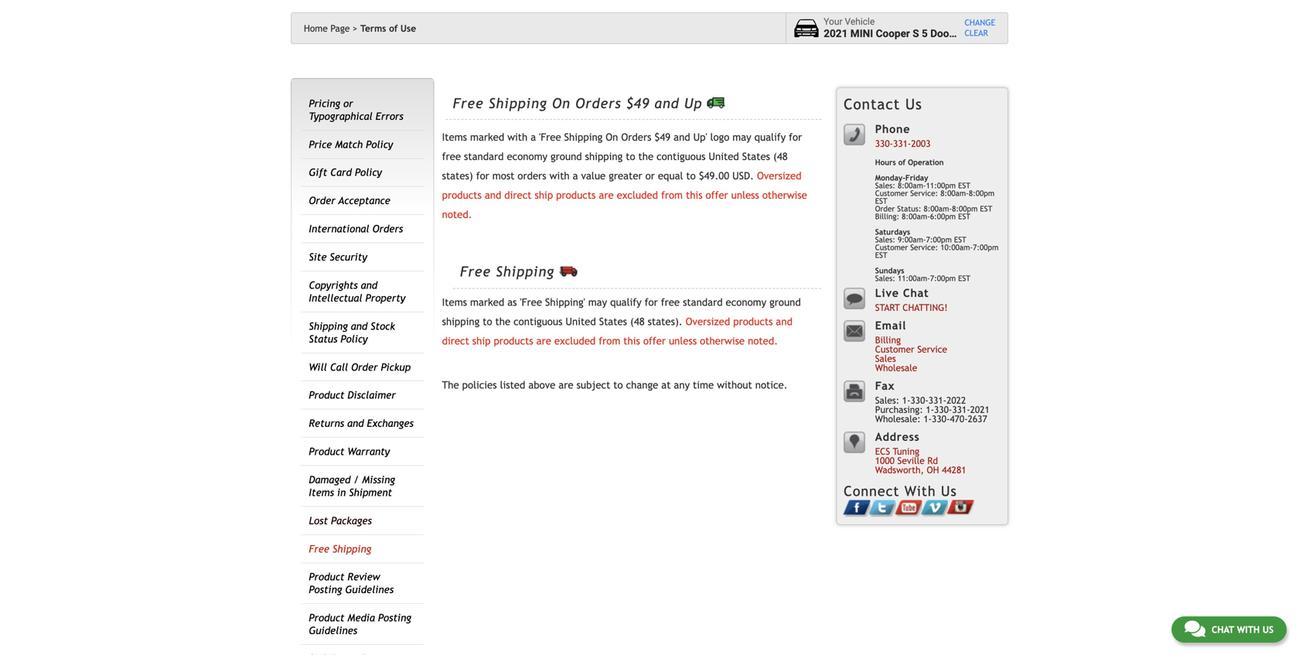 Task type: locate. For each thing, give the bounding box(es) containing it.
to up the policies
[[483, 316, 493, 328]]

product review posting guidelines
[[309, 571, 394, 596]]

this down '$49.00'
[[686, 189, 703, 201]]

1 horizontal spatial from
[[662, 189, 683, 201]]

1 vertical spatial guidelines
[[309, 625, 358, 637]]

excluded
[[617, 189, 658, 201], [555, 335, 596, 347]]

shipping up the
[[442, 316, 480, 328]]

change clear
[[965, 18, 996, 38]]

1 sales: from the top
[[876, 181, 896, 190]]

guidelines inside product media posting guidelines
[[309, 625, 358, 637]]

direct for free shipping
[[442, 335, 470, 347]]

excluded for free shipping on orders $49 and up
[[617, 189, 658, 201]]

damaged
[[309, 474, 351, 486]]

chat down 11:00am- at the right
[[904, 287, 930, 299]]

a up the orders
[[531, 131, 536, 143]]

order down the gift
[[309, 195, 336, 207]]

product for product warranty
[[309, 446, 345, 458]]

sales: up live
[[876, 274, 896, 283]]

products
[[442, 189, 482, 201], [556, 189, 596, 201], [734, 316, 773, 328], [494, 335, 534, 347]]

0 horizontal spatial free shipping
[[309, 543, 372, 555]]

this for free shipping on orders $49 and up
[[686, 189, 703, 201]]

contiguous
[[657, 151, 706, 163], [514, 316, 563, 328]]

1 horizontal spatial of
[[899, 158, 906, 167]]

0 vertical spatial free shipping
[[460, 264, 560, 280]]

1 vertical spatial from
[[599, 335, 621, 347]]

are for free shipping
[[537, 335, 552, 347]]

0 horizontal spatial or
[[344, 97, 353, 109]]

unless
[[732, 189, 760, 201], [669, 335, 697, 347]]

security
[[330, 251, 367, 263]]

returns
[[309, 418, 344, 430]]

0 vertical spatial us
[[906, 96, 923, 113]]

1 horizontal spatial are
[[559, 379, 574, 391]]

excluded down shipping'
[[555, 335, 596, 347]]

items inside items marked as 'free shipping' may qualify for free standard economy ground shipping to the contiguous united states (48 states).
[[442, 297, 467, 309]]

free inside items marked with a 'free shipping on orders $49 and up' logo may qualify for free standard economy ground shipping to the contiguous united states (48 states) for most orders with a value greater or equal to $49.00 usd.
[[442, 151, 461, 163]]

0 vertical spatial states
[[743, 151, 771, 163]]

ship down the orders
[[535, 189, 553, 201]]

3 product from the top
[[309, 571, 345, 583]]

2 vertical spatial customer
[[876, 344, 915, 355]]

order left status:
[[876, 204, 896, 213]]

of right the "hours"
[[899, 158, 906, 167]]

marked up most
[[470, 131, 505, 143]]

free shipping down lost packages
[[309, 543, 372, 555]]

2 product from the top
[[309, 446, 345, 458]]

property
[[366, 292, 406, 304]]

product left media
[[309, 612, 345, 624]]

0 vertical spatial the
[[639, 151, 654, 163]]

0 horizontal spatial 331-
[[894, 138, 912, 149]]

page
[[331, 23, 350, 34]]

1 customer from the top
[[876, 189, 909, 198]]

are
[[599, 189, 614, 201], [537, 335, 552, 347], [559, 379, 574, 391]]

'free
[[539, 131, 562, 143], [520, 297, 542, 309]]

2 vertical spatial policy
[[341, 333, 368, 345]]

guidelines down the review
[[345, 584, 394, 596]]

1 horizontal spatial standard
[[683, 297, 723, 309]]

3 customer from the top
[[876, 344, 915, 355]]

saturdays
[[876, 227, 911, 236]]

1 horizontal spatial 2021
[[971, 404, 990, 415]]

1 vertical spatial 8:00pm
[[953, 204, 978, 213]]

7:00pm right 9:00am-
[[974, 243, 999, 252]]

1 vertical spatial the
[[496, 316, 511, 328]]

qualify inside items marked with a 'free shipping on orders $49 and up' logo may qualify for free standard economy ground shipping to the contiguous united states (48 states) for most orders with a value greater or equal to $49.00 usd.
[[755, 131, 786, 143]]

0 vertical spatial may
[[733, 131, 752, 143]]

chat right 'comments' image
[[1212, 624, 1235, 635]]

offer down '$49.00'
[[706, 189, 729, 201]]

2 oversized products and direct ship products are excluded from this offer unless otherwise noted. from the top
[[442, 316, 793, 347]]

are right 'above'
[[559, 379, 574, 391]]

1 vertical spatial this
[[624, 335, 641, 347]]

economy inside items marked with a 'free shipping on orders $49 and up' logo may qualify for free standard economy ground shipping to the contiguous united states (48 states) for most orders with a value greater or equal to $49.00 usd.
[[507, 151, 548, 163]]

policy down "errors"
[[366, 138, 393, 150]]

0 horizontal spatial excluded
[[555, 335, 596, 347]]

0 vertical spatial united
[[709, 151, 740, 163]]

sales: down fax
[[876, 395, 900, 406]]

posting down free shipping link
[[309, 584, 342, 596]]

free shipping image
[[708, 98, 726, 108]]

2021 inside the your vehicle 2021 mini cooper s 5 door b46c
[[824, 28, 848, 40]]

1 vertical spatial excluded
[[555, 335, 596, 347]]

posting for product media posting guidelines
[[378, 612, 412, 624]]

ship for free shipping on orders $49 and up
[[535, 189, 553, 201]]

product media posting guidelines
[[309, 612, 412, 637]]

site security
[[309, 251, 367, 263]]

8:00pm right 11:00pm
[[969, 189, 995, 198]]

terms
[[361, 23, 386, 34]]

1 vertical spatial qualify
[[611, 297, 642, 309]]

oversized right states).
[[686, 316, 731, 328]]

qualify inside items marked as 'free shipping' may qualify for free standard economy ground shipping to the contiguous united states (48 states).
[[611, 297, 642, 309]]

of left use
[[389, 23, 398, 34]]

ground
[[551, 151, 582, 163], [770, 297, 801, 309]]

1 vertical spatial free shipping
[[309, 543, 372, 555]]

for left most
[[476, 170, 490, 182]]

product for product review posting guidelines
[[309, 571, 345, 583]]

for inside items marked as 'free shipping' may qualify for free standard economy ground shipping to the contiguous united states (48 states).
[[645, 297, 658, 309]]

1 horizontal spatial otherwise
[[763, 189, 808, 201]]

the policies listed above are subject to change at any time without notice.
[[442, 379, 788, 391]]

and inside items marked with a 'free shipping on orders $49 and up' logo may qualify for free standard economy ground shipping to the contiguous united states (48 states) for most orders with a value greater or equal to $49.00 usd.
[[674, 131, 691, 143]]

guidelines down media
[[309, 625, 358, 637]]

0 horizontal spatial noted.
[[442, 209, 472, 221]]

product for product disclaimer
[[309, 389, 345, 401]]

for right logo
[[789, 131, 803, 143]]

purchasing:
[[876, 404, 924, 415]]

1 horizontal spatial ship
[[535, 189, 553, 201]]

marked inside items marked with a 'free shipping on orders $49 and up' logo may qualify for free standard economy ground shipping to the contiguous united states (48 states) for most orders with a value greater or equal to $49.00 usd.
[[470, 131, 505, 143]]

1 vertical spatial unless
[[669, 335, 697, 347]]

with inside chat with us link
[[1238, 624, 1261, 635]]

0 vertical spatial excluded
[[617, 189, 658, 201]]

states inside items marked with a 'free shipping on orders $49 and up' logo may qualify for free standard economy ground shipping to the contiguous united states (48 states) for most orders with a value greater or equal to $49.00 usd.
[[743, 151, 771, 163]]

guidelines
[[345, 584, 394, 596], [309, 625, 358, 637]]

of inside hours of operation monday-friday sales: 8:00am-11:00pm est customer service: 8:00am-8:00pm est order status: 8:00am-8:00pm est billing: 8:00am-6:00pm est saturdays sales: 9:00am-7:00pm est customer service: 10:00am-7:00pm est sundays sales: 11:00am-7:00pm est
[[899, 158, 906, 167]]

free inside items marked as 'free shipping' may qualify for free standard economy ground shipping to the contiguous united states (48 states).
[[661, 297, 680, 309]]

standard inside items marked with a 'free shipping on orders $49 and up' logo may qualify for free standard economy ground shipping to the contiguous united states (48 states) for most orders with a value greater or equal to $49.00 usd.
[[464, 151, 504, 163]]

home page
[[304, 23, 350, 34]]

price match policy link
[[309, 138, 393, 150]]

items left as
[[442, 297, 467, 309]]

3 sales: from the top
[[876, 274, 896, 283]]

$49
[[627, 95, 650, 112], [655, 131, 671, 143]]

notice.
[[756, 379, 788, 391]]

otherwise for free shipping on orders $49 and up
[[763, 189, 808, 201]]

us
[[906, 96, 923, 113], [942, 483, 958, 499], [1263, 624, 1274, 635]]

orders up items marked with a 'free shipping on orders $49 and up' logo may qualify for free standard economy ground shipping to the contiguous united states (48 states) for most orders with a value greater or equal to $49.00 usd.
[[576, 95, 622, 112]]

unless down "usd."
[[732, 189, 760, 201]]

9:00am-
[[898, 235, 927, 244]]

us for connect
[[942, 483, 958, 499]]

shipping inside the shipping and stock status policy
[[309, 320, 348, 332]]

0 horizontal spatial $49
[[627, 95, 650, 112]]

product inside product media posting guidelines
[[309, 612, 345, 624]]

0 vertical spatial noted.
[[442, 209, 472, 221]]

product review posting guidelines link
[[309, 571, 394, 596]]

1 vertical spatial united
[[566, 316, 596, 328]]

items down damaged
[[309, 487, 334, 499]]

1 vertical spatial a
[[573, 170, 578, 182]]

product inside product review posting guidelines
[[309, 571, 345, 583]]

guidelines inside product review posting guidelines
[[345, 584, 394, 596]]

0 horizontal spatial may
[[589, 297, 608, 309]]

phone 330-331-2003
[[876, 123, 931, 149]]

0 horizontal spatial a
[[531, 131, 536, 143]]

1 vertical spatial free
[[460, 264, 491, 280]]

shipping up value
[[585, 151, 623, 163]]

united down shipping'
[[566, 316, 596, 328]]

connect with us
[[844, 483, 958, 499]]

policy up will call order pickup link
[[341, 333, 368, 345]]

us right 'comments' image
[[1263, 624, 1274, 635]]

and left up'
[[674, 131, 691, 143]]

contiguous up equal
[[657, 151, 706, 163]]

from down items marked as 'free shipping' may qualify for free standard economy ground shipping to the contiguous united states (48 states).
[[599, 335, 621, 347]]

sales: down the "hours"
[[876, 181, 896, 190]]

'free right as
[[520, 297, 542, 309]]

2 horizontal spatial are
[[599, 189, 614, 201]]

the down as
[[496, 316, 511, 328]]

1 vertical spatial 'free
[[520, 297, 542, 309]]

items up states)
[[442, 131, 467, 143]]

copyrights and intellectual property link
[[309, 279, 406, 304]]

email
[[876, 319, 907, 332]]

ground inside items marked as 'free shipping' may qualify for free standard economy ground shipping to the contiguous united states (48 states).
[[770, 297, 801, 309]]

1 vertical spatial with
[[550, 170, 570, 182]]

economy inside items marked as 'free shipping' may qualify for free standard economy ground shipping to the contiguous united states (48 states).
[[726, 297, 767, 309]]

gift
[[309, 167, 327, 179]]

and inside the "copyrights and intellectual property"
[[361, 279, 378, 291]]

for up states).
[[645, 297, 658, 309]]

0 vertical spatial posting
[[309, 584, 342, 596]]

posting inside product media posting guidelines
[[378, 612, 412, 624]]

offer down states).
[[644, 335, 666, 347]]

direct down the orders
[[505, 189, 532, 201]]

2 vertical spatial for
[[645, 297, 658, 309]]

330- left 2637
[[935, 404, 953, 415]]

without
[[717, 379, 753, 391]]

fax sales: 1-330-331-2022 purchasing: 1-330-331-2021 wholesale: 1-330-470-2637
[[876, 379, 990, 424]]

sales
[[876, 353, 897, 364]]

1 vertical spatial (48
[[631, 316, 645, 328]]

$49 left up'
[[655, 131, 671, 143]]

typographical
[[309, 110, 373, 122]]

sales:
[[876, 181, 896, 190], [876, 235, 896, 244], [876, 274, 896, 283], [876, 395, 900, 406]]

this
[[686, 189, 703, 201], [624, 335, 641, 347]]

as
[[508, 297, 517, 309]]

or up typographical on the top left of page
[[344, 97, 353, 109]]

2 vertical spatial items
[[309, 487, 334, 499]]

shipping down the free shipping on orders $49 and up
[[565, 131, 603, 143]]

marked for free shipping on orders $49 and up
[[470, 131, 505, 143]]

2 horizontal spatial us
[[1263, 624, 1274, 635]]

qualify right logo
[[755, 131, 786, 143]]

free up states).
[[661, 297, 680, 309]]

0 horizontal spatial otherwise
[[700, 335, 745, 347]]

1 vertical spatial posting
[[378, 612, 412, 624]]

standard
[[464, 151, 504, 163], [683, 297, 723, 309]]

site
[[309, 251, 327, 263]]

4 product from the top
[[309, 612, 345, 624]]

0 horizontal spatial shipping
[[442, 316, 480, 328]]

330- down the phone
[[876, 138, 894, 149]]

(48 inside items marked as 'free shipping' may qualify for free standard economy ground shipping to the contiguous united states (48 states).
[[631, 316, 645, 328]]

may inside items marked as 'free shipping' may qualify for free standard economy ground shipping to the contiguous united states (48 states).
[[589, 297, 608, 309]]

the inside items marked as 'free shipping' may qualify for free standard economy ground shipping to the contiguous united states (48 states).
[[496, 316, 511, 328]]

$49 left up
[[627, 95, 650, 112]]

noted. up the notice.
[[748, 335, 778, 347]]

from down equal
[[662, 189, 683, 201]]

orders inside items marked with a 'free shipping on orders $49 and up' logo may qualify for free standard economy ground shipping to the contiguous united states (48 states) for most orders with a value greater or equal to $49.00 usd.
[[622, 131, 652, 143]]

0 horizontal spatial ground
[[551, 151, 582, 163]]

0 vertical spatial items
[[442, 131, 467, 143]]

of for terms
[[389, 23, 398, 34]]

items
[[442, 131, 467, 143], [442, 297, 467, 309], [309, 487, 334, 499]]

2 vertical spatial orders
[[373, 223, 403, 235]]

1 vertical spatial shipping
[[442, 316, 480, 328]]

us for chat
[[1263, 624, 1274, 635]]

excluded down greater
[[617, 189, 658, 201]]

order right call
[[351, 361, 378, 373]]

1 horizontal spatial ground
[[770, 297, 801, 309]]

or left equal
[[646, 170, 655, 182]]

unless for free shipping on orders $49 and up
[[732, 189, 760, 201]]

1 vertical spatial oversized products and direct ship products are excluded from this offer unless otherwise noted.
[[442, 316, 793, 347]]

copyrights
[[309, 279, 358, 291]]

0 horizontal spatial ship
[[473, 335, 491, 347]]

8:00am- down 11:00pm
[[924, 204, 953, 213]]

11:00pm
[[927, 181, 957, 190]]

orders down acceptance
[[373, 223, 403, 235]]

with
[[508, 131, 528, 143], [550, 170, 570, 182], [1238, 624, 1261, 635]]

qualify right shipping'
[[611, 297, 642, 309]]

0 horizontal spatial standard
[[464, 151, 504, 163]]

guidelines for media
[[309, 625, 358, 637]]

hours of operation monday-friday sales: 8:00am-11:00pm est customer service: 8:00am-8:00pm est order status: 8:00am-8:00pm est billing: 8:00am-6:00pm est saturdays sales: 9:00am-7:00pm est customer service: 10:00am-7:00pm est sundays sales: 11:00am-7:00pm est
[[876, 158, 999, 283]]

sales: down billing:
[[876, 235, 896, 244]]

0 vertical spatial service:
[[911, 189, 939, 198]]

0 vertical spatial from
[[662, 189, 683, 201]]

44281
[[943, 465, 967, 475]]

0 vertical spatial marked
[[470, 131, 505, 143]]

excluded for free shipping
[[555, 335, 596, 347]]

0 vertical spatial ship
[[535, 189, 553, 201]]

standard inside items marked as 'free shipping' may qualify for free standard economy ground shipping to the contiguous united states (48 states).
[[683, 297, 723, 309]]

will call order pickup
[[309, 361, 411, 373]]

1 vertical spatial may
[[589, 297, 608, 309]]

0 vertical spatial customer
[[876, 189, 909, 198]]

0 vertical spatial contiguous
[[657, 151, 706, 163]]

product down free shipping link
[[309, 571, 345, 583]]

united
[[709, 151, 740, 163], [566, 316, 596, 328]]

shipping up status
[[309, 320, 348, 332]]

1 horizontal spatial economy
[[726, 297, 767, 309]]

policy inside the shipping and stock status policy
[[341, 333, 368, 345]]

with right 'comments' image
[[1238, 624, 1261, 635]]

1 vertical spatial free
[[661, 297, 680, 309]]

1 horizontal spatial unless
[[732, 189, 760, 201]]

shipment
[[349, 487, 392, 499]]

offer for free shipping on orders $49 and up
[[706, 189, 729, 201]]

phone
[[876, 123, 911, 135]]

noted.
[[442, 209, 472, 221], [748, 335, 778, 347]]

2021 down your
[[824, 28, 848, 40]]

s
[[913, 28, 920, 40]]

330- up wholesale:
[[911, 395, 929, 406]]

1 vertical spatial contiguous
[[514, 316, 563, 328]]

free for items marked with a 'free shipping on orders $49 and up' logo may qualify for free standard economy ground shipping to the contiguous united states (48 states) for most orders with a value greater or equal to $49.00 usd.
[[453, 95, 484, 112]]

free up states)
[[442, 151, 461, 163]]

shipping and stock status policy link
[[309, 320, 395, 345]]

/
[[354, 474, 359, 486]]

0 horizontal spatial us
[[906, 96, 923, 113]]

0 vertical spatial for
[[789, 131, 803, 143]]

are for free shipping on orders $49 and up
[[599, 189, 614, 201]]

contiguous down as
[[514, 316, 563, 328]]

and up 'property'
[[361, 279, 378, 291]]

policy
[[366, 138, 393, 150], [355, 167, 382, 179], [341, 333, 368, 345]]

marked left as
[[470, 297, 505, 309]]

direct up the
[[442, 335, 470, 347]]

1 vertical spatial are
[[537, 335, 552, 347]]

us up the phone
[[906, 96, 923, 113]]

order
[[309, 195, 336, 207], [876, 204, 896, 213], [351, 361, 378, 373]]

noted. down states)
[[442, 209, 472, 221]]

states left states).
[[599, 316, 628, 328]]

may right shipping'
[[589, 297, 608, 309]]

4 sales: from the top
[[876, 395, 900, 406]]

1 vertical spatial us
[[942, 483, 958, 499]]

service: down friday
[[911, 189, 939, 198]]

0 horizontal spatial the
[[496, 316, 511, 328]]

united inside items marked as 'free shipping' may qualify for free standard economy ground shipping to the contiguous united states (48 states).
[[566, 316, 596, 328]]

0 vertical spatial unless
[[732, 189, 760, 201]]

330- down 2022
[[932, 413, 950, 424]]

your
[[824, 16, 843, 27]]

1 horizontal spatial this
[[686, 189, 703, 201]]

1 horizontal spatial free
[[661, 297, 680, 309]]

product up returns
[[309, 389, 345, 401]]

free shipping eligible image
[[560, 266, 578, 277]]

may right logo
[[733, 131, 752, 143]]

are down value
[[599, 189, 614, 201]]

0 vertical spatial on
[[552, 95, 571, 112]]

product disclaimer link
[[309, 389, 396, 401]]

1 vertical spatial ship
[[473, 335, 491, 347]]

1 horizontal spatial contiguous
[[657, 151, 706, 163]]

wholesale
[[876, 362, 918, 373]]

1 product from the top
[[309, 389, 345, 401]]

1 oversized products and direct ship products are excluded from this offer unless otherwise noted. from the top
[[442, 170, 808, 221]]

to right equal
[[687, 170, 696, 182]]

are up 'above'
[[537, 335, 552, 347]]

0 vertical spatial chat
[[904, 287, 930, 299]]

2 vertical spatial us
[[1263, 624, 1274, 635]]

intellectual
[[309, 292, 363, 304]]

marked inside items marked as 'free shipping' may qualify for free standard economy ground shipping to the contiguous united states (48 states).
[[470, 297, 505, 309]]

ground inside items marked with a 'free shipping on orders $49 and up' logo may qualify for free standard economy ground shipping to the contiguous united states (48 states) for most orders with a value greater or equal to $49.00 usd.
[[551, 151, 582, 163]]

0 horizontal spatial with
[[508, 131, 528, 143]]

1 horizontal spatial the
[[639, 151, 654, 163]]

0 vertical spatial economy
[[507, 151, 548, 163]]

orders up greater
[[622, 131, 652, 143]]

friday
[[906, 173, 929, 182]]

6:00pm
[[931, 212, 956, 221]]

noted. for free shipping
[[748, 335, 778, 347]]

review
[[348, 571, 380, 583]]

free shipping link
[[309, 543, 372, 555]]

shipping down packages at the left bottom
[[333, 543, 372, 555]]

2 horizontal spatial order
[[876, 204, 896, 213]]

1 vertical spatial states
[[599, 316, 628, 328]]

states inside items marked as 'free shipping' may qualify for free standard economy ground shipping to the contiguous united states (48 states).
[[599, 316, 628, 328]]

unless for free shipping
[[669, 335, 697, 347]]

policy for gift card policy
[[355, 167, 382, 179]]

1 marked from the top
[[470, 131, 505, 143]]

change
[[965, 18, 996, 27]]

policy for price match policy
[[366, 138, 393, 150]]

2 horizontal spatial 331-
[[953, 404, 971, 415]]

with right the orders
[[550, 170, 570, 182]]

shipping inside items marked with a 'free shipping on orders $49 and up' logo may qualify for free standard economy ground shipping to the contiguous united states (48 states) for most orders with a value greater or equal to $49.00 usd.
[[585, 151, 623, 163]]

packages
[[331, 515, 372, 527]]

this for free shipping
[[624, 335, 641, 347]]

2 marked from the top
[[470, 297, 505, 309]]

customer
[[876, 189, 909, 198], [876, 243, 909, 252], [876, 344, 915, 355]]

unless down states).
[[669, 335, 697, 347]]

otherwise for free shipping
[[700, 335, 745, 347]]

0 horizontal spatial on
[[552, 95, 571, 112]]

products down as
[[494, 335, 534, 347]]

match
[[335, 138, 363, 150]]

lost packages link
[[309, 515, 372, 527]]

lost packages
[[309, 515, 372, 527]]

0 horizontal spatial united
[[566, 316, 596, 328]]

0 horizontal spatial qualify
[[611, 297, 642, 309]]

1 horizontal spatial may
[[733, 131, 752, 143]]

1 vertical spatial chat
[[1212, 624, 1235, 635]]

to inside items marked as 'free shipping' may qualify for free standard economy ground shipping to the contiguous united states (48 states).
[[483, 316, 493, 328]]

direct
[[505, 189, 532, 201], [442, 335, 470, 347]]

1 horizontal spatial order
[[351, 361, 378, 373]]

1 vertical spatial on
[[606, 131, 619, 143]]

0 horizontal spatial states
[[599, 316, 628, 328]]

items inside items marked with a 'free shipping on orders $49 and up' logo may qualify for free standard economy ground shipping to the contiguous united states (48 states) for most orders with a value greater or equal to $49.00 usd.
[[442, 131, 467, 143]]

posting inside product review posting guidelines
[[309, 584, 342, 596]]

1 horizontal spatial united
[[709, 151, 740, 163]]

1 service: from the top
[[911, 189, 939, 198]]

returns and exchanges link
[[309, 418, 414, 430]]



Task type: describe. For each thing, give the bounding box(es) containing it.
ship for free shipping
[[473, 335, 491, 347]]

states).
[[648, 316, 683, 328]]

470-
[[950, 413, 968, 424]]

live chat start chatting!
[[876, 287, 948, 313]]

connect
[[844, 483, 900, 499]]

2021 inside 'fax sales: 1-330-331-2022 purchasing: 1-330-331-2021 wholesale: 1-330-470-2637'
[[971, 404, 990, 415]]

free for items marked as 'free shipping' may qualify for free standard economy ground shipping to the contiguous united states (48 states).
[[460, 264, 491, 280]]

address ecs tuning 1000 seville rd wadsworth, oh 44281
[[876, 431, 967, 475]]

7:00pm down 10:00am- in the right top of the page
[[931, 274, 957, 283]]

rd
[[928, 455, 939, 466]]

$49.00
[[699, 170, 730, 182]]

and down most
[[485, 189, 502, 201]]

damaged / missing items in shipment link
[[309, 474, 395, 499]]

home
[[304, 23, 328, 34]]

customer inside email billing customer service sales wholesale
[[876, 344, 915, 355]]

home page link
[[304, 23, 358, 34]]

and down 'product disclaimer'
[[347, 418, 364, 430]]

time
[[693, 379, 714, 391]]

products down states)
[[442, 189, 482, 201]]

up'
[[694, 131, 708, 143]]

start
[[876, 302, 901, 313]]

sales link
[[876, 353, 897, 364]]

8:00am- up status:
[[898, 181, 927, 190]]

cooper
[[876, 28, 911, 40]]

oversized products and direct ship products are excluded from this offer unless otherwise noted. for free shipping
[[442, 316, 793, 347]]

terms of use
[[361, 23, 416, 34]]

2 vertical spatial are
[[559, 379, 574, 391]]

orders
[[518, 170, 547, 182]]

seville
[[898, 455, 925, 466]]

'free inside items marked as 'free shipping' may qualify for free standard economy ground shipping to the contiguous united states (48 states).
[[520, 297, 542, 309]]

0 horizontal spatial order
[[309, 195, 336, 207]]

on inside items marked with a 'free shipping on orders $49 and up' logo may qualify for free standard economy ground shipping to the contiguous united states (48 states) for most orders with a value greater or equal to $49.00 usd.
[[606, 131, 619, 143]]

oversized products and direct ship products are excluded from this offer unless otherwise noted. for free shipping on orders $49 and up
[[442, 170, 808, 221]]

change
[[626, 379, 659, 391]]

1 horizontal spatial a
[[573, 170, 578, 182]]

sales: inside 'fax sales: 1-330-331-2022 purchasing: 1-330-331-2021 wholesale: 1-330-470-2637'
[[876, 395, 900, 406]]

usd.
[[733, 170, 754, 182]]

8:00am- up 9:00am-
[[902, 212, 931, 221]]

items for free shipping
[[442, 297, 467, 309]]

call
[[330, 361, 348, 373]]

international orders link
[[309, 223, 403, 235]]

0 horizontal spatial for
[[476, 170, 490, 182]]

card
[[331, 167, 352, 179]]

shipping up the orders
[[489, 95, 548, 112]]

email billing customer service sales wholesale
[[876, 319, 948, 373]]

1 horizontal spatial free shipping
[[460, 264, 560, 280]]

change link
[[965, 18, 996, 28]]

products down value
[[556, 189, 596, 201]]

pricing or typographical errors
[[309, 97, 404, 122]]

warranty
[[348, 446, 390, 458]]

start chatting! link
[[876, 302, 948, 313]]

value
[[582, 170, 606, 182]]

shipping inside items marked with a 'free shipping on orders $49 and up' logo may qualify for free standard economy ground shipping to the contiguous united states (48 states) for most orders with a value greater or equal to $49.00 usd.
[[565, 131, 603, 143]]

shipping up as
[[496, 264, 555, 280]]

above
[[529, 379, 556, 391]]

your vehicle 2021 mini cooper s 5 door b46c
[[824, 16, 982, 40]]

live
[[876, 287, 900, 299]]

billing
[[876, 335, 902, 345]]

price
[[309, 138, 332, 150]]

the inside items marked with a 'free shipping on orders $49 and up' logo may qualify for free standard economy ground shipping to the contiguous united states (48 states) for most orders with a value greater or equal to $49.00 usd.
[[639, 151, 654, 163]]

oversized for free shipping on orders $49 and up
[[758, 170, 802, 182]]

items inside damaged / missing items in shipment
[[309, 487, 334, 499]]

5
[[922, 28, 928, 40]]

direct for free shipping on orders $49 and up
[[505, 189, 532, 201]]

guidelines for review
[[345, 584, 394, 596]]

copyrights and intellectual property
[[309, 279, 406, 304]]

comments image
[[1185, 620, 1206, 638]]

7:00pm down 6:00pm at right
[[927, 235, 952, 244]]

8:00am- up 6:00pm at right
[[941, 189, 969, 198]]

product for product media posting guidelines
[[309, 612, 345, 624]]

gift card policy
[[309, 167, 382, 179]]

up
[[685, 95, 703, 112]]

status
[[309, 333, 338, 345]]

shipping'
[[546, 297, 586, 309]]

0 vertical spatial a
[[531, 131, 536, 143]]

at
[[662, 379, 671, 391]]

acceptance
[[338, 195, 391, 207]]

oh
[[927, 465, 940, 475]]

billing link
[[876, 335, 902, 345]]

logo
[[711, 131, 730, 143]]

contiguous inside items marked as 'free shipping' may qualify for free standard economy ground shipping to the contiguous united states (48 states).
[[514, 316, 563, 328]]

contiguous inside items marked with a 'free shipping on orders $49 and up' logo may qualify for free standard economy ground shipping to the contiguous united states (48 states) for most orders with a value greater or equal to $49.00 usd.
[[657, 151, 706, 163]]

331- inside phone 330-331-2003
[[894, 138, 912, 149]]

2 customer from the top
[[876, 243, 909, 252]]

lost
[[309, 515, 328, 527]]

1 horizontal spatial with
[[550, 170, 570, 182]]

items for free shipping on orders $49 and up
[[442, 131, 467, 143]]

from for free shipping on orders $49 and up
[[662, 189, 683, 201]]

errors
[[376, 110, 404, 122]]

shipping inside items marked as 'free shipping' may qualify for free standard economy ground shipping to the contiguous united states (48 states).
[[442, 316, 480, 328]]

or inside items marked with a 'free shipping on orders $49 and up' logo may qualify for free standard economy ground shipping to the contiguous united states (48 states) for most orders with a value greater or equal to $49.00 usd.
[[646, 170, 655, 182]]

or inside pricing or typographical errors
[[344, 97, 353, 109]]

listed
[[500, 379, 526, 391]]

chat with us
[[1212, 624, 1274, 635]]

gift card policy link
[[309, 167, 382, 179]]

united inside items marked with a 'free shipping on orders $49 and up' logo may qualify for free standard economy ground shipping to the contiguous united states (48 states) for most orders with a value greater or equal to $49.00 usd.
[[709, 151, 740, 163]]

$49 inside items marked with a 'free shipping on orders $49 and up' logo may qualify for free standard economy ground shipping to the contiguous united states (48 states) for most orders with a value greater or equal to $49.00 usd.
[[655, 131, 671, 143]]

1- right wholesale:
[[924, 413, 932, 424]]

1 horizontal spatial 331-
[[929, 395, 947, 406]]

fax
[[876, 379, 896, 392]]

damaged / missing items in shipment
[[309, 474, 395, 499]]

2 sales: from the top
[[876, 235, 896, 244]]

to left change
[[614, 379, 623, 391]]

contact
[[844, 96, 901, 113]]

oversized for free shipping
[[686, 316, 731, 328]]

chat with us link
[[1172, 617, 1288, 643]]

330- inside phone 330-331-2003
[[876, 138, 894, 149]]

1- left 2022
[[927, 404, 935, 415]]

address
[[876, 431, 920, 443]]

2003
[[912, 138, 931, 149]]

pricing or typographical errors link
[[309, 97, 404, 122]]

subject
[[577, 379, 611, 391]]

site security link
[[309, 251, 367, 263]]

noted. for free shipping on orders $49 and up
[[442, 209, 472, 221]]

product warranty
[[309, 446, 390, 458]]

disclaimer
[[348, 389, 396, 401]]

product media posting guidelines link
[[309, 612, 412, 637]]

posting for product review posting guidelines
[[309, 584, 342, 596]]

(48 inside items marked with a 'free shipping on orders $49 and up' logo may qualify for free standard economy ground shipping to the contiguous united states (48 states) for most orders with a value greater or equal to $49.00 usd.
[[774, 151, 788, 163]]

to up greater
[[626, 151, 636, 163]]

international orders
[[309, 223, 403, 235]]

2 vertical spatial free
[[309, 543, 330, 555]]

and left up
[[655, 95, 680, 112]]

of for hours
[[899, 158, 906, 167]]

will call order pickup link
[[309, 361, 411, 373]]

door
[[931, 28, 954, 40]]

marked for free shipping
[[470, 297, 505, 309]]

offer for free shipping
[[644, 335, 666, 347]]

status:
[[898, 204, 922, 213]]

exchanges
[[367, 418, 414, 430]]

chat inside live chat start chatting!
[[904, 287, 930, 299]]

from for free shipping
[[599, 335, 621, 347]]

products up the notice.
[[734, 316, 773, 328]]

may inside items marked with a 'free shipping on orders $49 and up' logo may qualify for free standard economy ground shipping to the contiguous united states (48 states) for most orders with a value greater or equal to $49.00 usd.
[[733, 131, 752, 143]]

0 vertical spatial $49
[[627, 95, 650, 112]]

0 vertical spatial 8:00pm
[[969, 189, 995, 198]]

shipping and stock status policy
[[309, 320, 395, 345]]

and up the notice.
[[776, 316, 793, 328]]

330-331-2003 link
[[876, 138, 931, 149]]

price match policy
[[309, 138, 393, 150]]

vehicle
[[845, 16, 875, 27]]

will
[[309, 361, 327, 373]]

2 service: from the top
[[911, 243, 939, 252]]

the
[[442, 379, 459, 391]]

1- up wholesale:
[[903, 395, 911, 406]]

0 vertical spatial with
[[508, 131, 528, 143]]

order inside hours of operation monday-friday sales: 8:00am-11:00pm est customer service: 8:00am-8:00pm est order status: 8:00am-8:00pm est billing: 8:00am-6:00pm est saturdays sales: 9:00am-7:00pm est customer service: 10:00am-7:00pm est sundays sales: 11:00am-7:00pm est
[[876, 204, 896, 213]]

0 vertical spatial orders
[[576, 95, 622, 112]]

states)
[[442, 170, 473, 182]]

free shipping on orders $49 and up
[[453, 95, 708, 112]]

and inside the shipping and stock status policy
[[351, 320, 368, 332]]

2022
[[947, 395, 967, 406]]

mini
[[851, 28, 874, 40]]

wholesale link
[[876, 362, 918, 373]]

'free inside items marked with a 'free shipping on orders $49 and up' logo may qualify for free standard economy ground shipping to the contiguous united states (48 states) for most orders with a value greater or equal to $49.00 usd.
[[539, 131, 562, 143]]

tuning
[[893, 446, 920, 457]]



Task type: vqa. For each thing, say whether or not it's contained in the screenshot.
Intellectual
yes



